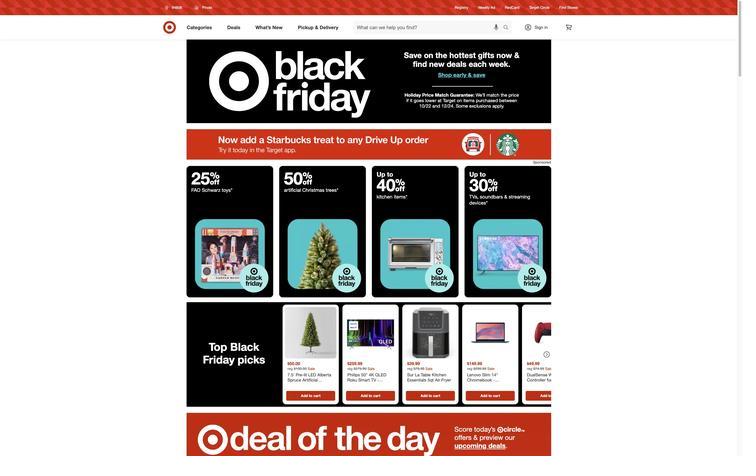 Task type: describe. For each thing, give the bounding box(es) containing it.
add to cart for $259.99
[[361, 393, 380, 398]]

tm
[[521, 429, 525, 432]]

carousel region
[[187, 302, 579, 413]]

save on the hottest gifts now & find new deals each week.
[[404, 51, 520, 69]]

items*
[[394, 194, 408, 200]]

offers
[[455, 433, 472, 441]]

12/24.
[[442, 103, 455, 109]]

add to cart for $50.00
[[301, 393, 321, 398]]

new
[[429, 59, 445, 69]]

categories link
[[182, 21, 220, 34]]

kitchen
[[377, 194, 393, 200]]

$74.99
[[533, 366, 544, 371]]

sign in link
[[520, 21, 558, 34]]

deals inside 'save on the hottest gifts now & find new deals each week.'
[[447, 59, 467, 69]]

price
[[509, 92, 519, 98]]

reg for $259.99
[[347, 366, 353, 371]]

sale for $49.99
[[545, 366, 553, 371]]

circle
[[541, 5, 550, 10]]

schwarz
[[202, 187, 221, 193]]

score
[[455, 425, 473, 433]]

categories
[[187, 24, 212, 30]]

pinole button
[[191, 2, 216, 13]]

- inside $49.99 reg $74.99 sale dualsense wireless controller for playstation 5 - volcanic red
[[553, 383, 555, 388]]

on inside 'save on the hottest gifts now & find new deals each week.'
[[424, 51, 434, 60]]

black
[[230, 340, 259, 354]]

items
[[464, 98, 475, 103]]

we'll
[[476, 92, 486, 98]]

cart for $39.99
[[433, 393, 440, 398]]

it
[[410, 98, 413, 103]]

red
[[527, 388, 535, 393]]

search
[[501, 25, 515, 31]]

add for $50.00
[[301, 393, 308, 398]]

purchase
[[363, 388, 381, 393]]

add to cart for $39.99
[[421, 393, 440, 398]]

add to cart button for $259.99
[[346, 391, 395, 401]]

dualsense
[[527, 372, 548, 377]]

for
[[547, 377, 552, 383]]

$279.99
[[354, 366, 367, 371]]

50 artificial christmas trees*
[[284, 168, 339, 193]]

top
[[209, 340, 227, 354]]

pickup & delivery link
[[293, 21, 346, 34]]

upcoming
[[455, 441, 487, 450]]

sur la table kitchen essentials 5qt air fryer image
[[405, 307, 456, 359]]

cart for $149.99
[[493, 393, 500, 398]]

sign in
[[535, 25, 548, 30]]

early
[[454, 71, 467, 78]]

add for $39.99
[[421, 393, 428, 398]]

to for $50.00
[[309, 393, 312, 398]]

weekly
[[478, 5, 490, 10]]

trees*
[[326, 187, 339, 193]]

redcard
[[505, 5, 520, 10]]

between
[[500, 98, 518, 103]]

& inside "tvs, soundbars & streaming devices*"
[[505, 194, 508, 200]]

sponsored
[[533, 160, 551, 165]]

$259.99
[[347, 361, 363, 366]]

$79.99
[[414, 366, 425, 371]]

& inside score today's ◎ circle tm offers & preview our upcoming deals .
[[474, 433, 478, 441]]

add to cart button for $39.99
[[406, 391, 455, 401]]

reg for $39.99
[[407, 366, 413, 371]]

fryer
[[441, 377, 451, 383]]

deals
[[227, 24, 240, 30]]

guarantee:
[[450, 92, 475, 98]]

wireless
[[549, 372, 565, 377]]

add to cart button for $49.99
[[526, 391, 575, 401]]

add to cart button for $50.00
[[286, 391, 335, 401]]

apply.
[[493, 103, 505, 109]]

50pul7973/f7
[[347, 383, 376, 388]]

cart for $49.99
[[553, 393, 560, 398]]

exclusions
[[470, 103, 491, 109]]

$39.99
[[407, 361, 420, 366]]

streaming
[[509, 194, 531, 200]]

sale for $259.99
[[368, 366, 375, 371]]

philips 50" 4k qled roku smart tv - 50pul7973/f7 - special purchase image
[[345, 307, 396, 359]]

what's
[[256, 24, 271, 30]]

7.5' pre-lit led alberta spruce artificial christmas tree warm white lights - wondershop™ image
[[285, 307, 336, 359]]

christmas
[[303, 187, 325, 193]]

hottest
[[450, 51, 476, 60]]

& left save
[[468, 71, 472, 78]]

in
[[545, 25, 548, 30]]

$39.99 reg $79.99 sale sur la table kitchen essentials 5qt air fryer
[[407, 361, 451, 383]]

◎
[[498, 426, 504, 433]]

target deal of the day image
[[187, 413, 551, 456]]

$50.00
[[288, 361, 300, 366]]

air
[[435, 377, 440, 383]]

to for $149.99
[[489, 393, 492, 398]]

at
[[438, 98, 442, 103]]

table
[[421, 372, 431, 377]]

25
[[191, 168, 220, 189]]

sale for $39.99
[[426, 366, 433, 371]]

add to cart button for $149.99
[[466, 391, 515, 401]]

& inside 'save on the hottest gifts now & find new deals each week.'
[[515, 51, 520, 60]]

reg for $49.99
[[527, 366, 532, 371]]

friday
[[203, 353, 235, 366]]

pickup & delivery
[[298, 24, 339, 30]]

delivery
[[320, 24, 339, 30]]

qled
[[375, 372, 387, 377]]

ad
[[491, 5, 496, 10]]



Task type: vqa. For each thing, say whether or not it's contained in the screenshot.
second '/' from the right
no



Task type: locate. For each thing, give the bounding box(es) containing it.
1 add from the left
[[301, 393, 308, 398]]

the up shop
[[436, 51, 448, 60]]

if
[[407, 98, 409, 103]]

reg for $50.00
[[288, 366, 293, 371]]

pinole
[[202, 5, 212, 10]]

1 horizontal spatial the
[[501, 92, 508, 98]]

the left price
[[501, 92, 508, 98]]

1 horizontal spatial up
[[470, 170, 478, 178]]

sale inside $259.99 reg $279.99 sale philips 50" 4k qled roku smart tv - 50pul7973/f7 - special purchase
[[368, 366, 375, 371]]

reg down $259.99 in the left bottom of the page
[[347, 366, 353, 371]]

4 add from the left
[[481, 393, 488, 398]]

- right 5
[[553, 383, 555, 388]]

1 cart from the left
[[313, 393, 321, 398]]

advertisement region
[[187, 129, 551, 160]]

2 add to cart button from the left
[[346, 391, 395, 401]]

add for $259.99
[[361, 393, 368, 398]]

each
[[469, 59, 487, 69]]

2 sale from the left
[[368, 366, 375, 371]]

toys*
[[222, 187, 233, 193]]

volcanic
[[556, 383, 572, 388]]

0 horizontal spatial up to
[[377, 170, 393, 178]]

sale right $299.99
[[488, 366, 495, 371]]

to for $49.99
[[549, 393, 552, 398]]

sale inside $50.00 reg $100.00 sale
[[308, 366, 315, 371]]

cart for $259.99
[[373, 393, 380, 398]]

1 sale from the left
[[308, 366, 315, 371]]

up to up tvs,
[[470, 170, 486, 178]]

to for $259.99
[[369, 393, 372, 398]]

soundbars
[[480, 194, 503, 200]]

1 target black friday image from the left
[[187, 211, 273, 297]]

sale up table
[[426, 366, 433, 371]]

target left circle
[[530, 5, 540, 10]]

10/22
[[420, 103, 431, 109]]

tv
[[371, 377, 376, 383]]

1 up to from the left
[[377, 170, 393, 178]]

up for 40
[[377, 170, 386, 178]]

sale inside $49.99 reg $74.99 sale dualsense wireless controller for playstation 5 - volcanic red
[[545, 366, 553, 371]]

registry link
[[455, 5, 469, 10]]

0 horizontal spatial the
[[436, 51, 448, 60]]

1 horizontal spatial deals
[[489, 441, 506, 450]]

0 vertical spatial the
[[436, 51, 448, 60]]

target right at
[[443, 98, 456, 103]]

add to cart for $49.99
[[541, 393, 560, 398]]

price
[[423, 92, 434, 98]]

0 horizontal spatial up
[[377, 170, 386, 178]]

special
[[347, 388, 362, 393]]

and
[[433, 103, 440, 109]]

0 vertical spatial on
[[424, 51, 434, 60]]

1 add to cart button from the left
[[286, 391, 335, 401]]

what's new link
[[250, 21, 290, 34]]

add down '$100.00'
[[301, 393, 308, 398]]

add down essentials
[[421, 393, 428, 398]]

add to cart button down 5
[[526, 391, 575, 401]]

shop
[[438, 71, 452, 78]]

add to cart button down '$100.00'
[[286, 391, 335, 401]]

& right offers on the bottom right
[[474, 433, 478, 441]]

0 horizontal spatial deals
[[447, 59, 467, 69]]

score today's ◎ circle tm offers & preview our upcoming deals .
[[455, 425, 525, 450]]

4 sale from the left
[[488, 366, 495, 371]]

purchased
[[476, 98, 498, 103]]

essentials
[[407, 377, 427, 383]]

add to cart button down 50pul7973/f7
[[346, 391, 395, 401]]

4 target black friday image from the left
[[465, 211, 551, 297]]

1 reg from the left
[[288, 366, 293, 371]]

3 sale from the left
[[426, 366, 433, 371]]

on left items
[[457, 98, 462, 103]]

$149.99 reg $299.99 sale
[[467, 361, 495, 371]]

the for match
[[501, 92, 508, 98]]

target black friday image for kitchen items*
[[372, 211, 459, 297]]

match
[[435, 92, 449, 98]]

add to cart button down 5qt
[[406, 391, 455, 401]]

sale inside $149.99 reg $299.99 sale
[[488, 366, 495, 371]]

roku
[[347, 377, 357, 383]]

add
[[301, 393, 308, 398], [361, 393, 368, 398], [421, 393, 428, 398], [481, 393, 488, 398], [541, 393, 548, 398]]

1 horizontal spatial on
[[457, 98, 462, 103]]

picks
[[238, 353, 265, 366]]

$149.99
[[467, 361, 482, 366]]

2 up from the left
[[470, 170, 478, 178]]

up for 30
[[470, 170, 478, 178]]

94806 button
[[161, 2, 188, 13]]

preview
[[480, 433, 503, 441]]

deals link
[[222, 21, 248, 34]]

add to cart for $149.99
[[481, 393, 500, 398]]

on
[[424, 51, 434, 60], [457, 98, 462, 103]]

& left streaming
[[505, 194, 508, 200]]

94806
[[172, 5, 182, 10]]

1 vertical spatial on
[[457, 98, 462, 103]]

sale for $50.00
[[308, 366, 315, 371]]

& right pickup
[[315, 24, 319, 30]]

1 vertical spatial deals
[[489, 441, 506, 450]]

black friday deals image
[[187, 40, 551, 123]]

- up purchase
[[377, 383, 379, 388]]

target circle link
[[530, 5, 550, 10]]

2 add from the left
[[361, 393, 368, 398]]

pickup
[[298, 24, 314, 30]]

kitchen
[[432, 372, 447, 377]]

to
[[387, 170, 393, 178], [480, 170, 486, 178], [309, 393, 312, 398], [369, 393, 372, 398], [429, 393, 432, 398], [489, 393, 492, 398], [549, 393, 552, 398]]

up to for 30
[[470, 170, 486, 178]]

$100.00
[[294, 366, 307, 371]]

2 add to cart from the left
[[361, 393, 380, 398]]

sale for $149.99
[[488, 366, 495, 371]]

What can we help you find? suggestions appear below search field
[[354, 21, 505, 34]]

target black friday image for artificial christmas trees*
[[279, 211, 366, 297]]

50"
[[361, 372, 368, 377]]

fao
[[191, 187, 201, 193]]

smart
[[358, 377, 370, 383]]

add to cart down purchase
[[361, 393, 380, 398]]

1 vertical spatial target
[[443, 98, 456, 103]]

dualsense wireless controller for playstation 5 - volcanic red image
[[525, 307, 576, 359]]

match
[[487, 92, 500, 98]]

our
[[505, 433, 515, 441]]

add to cart down '$100.00'
[[301, 393, 321, 398]]

tvs, soundbars & streaming devices*
[[470, 194, 531, 206]]

add down playstation
[[541, 393, 548, 398]]

reg down $49.99
[[527, 366, 532, 371]]

up up tvs,
[[470, 170, 478, 178]]

deals inside score today's ◎ circle tm offers & preview our upcoming deals .
[[489, 441, 506, 450]]

2 target black friday image from the left
[[279, 211, 366, 297]]

4 cart from the left
[[493, 393, 500, 398]]

5 reg from the left
[[527, 366, 532, 371]]

on right save
[[424, 51, 434, 60]]

3 target black friday image from the left
[[372, 211, 459, 297]]

sale up 4k
[[368, 366, 375, 371]]

5 cart from the left
[[553, 393, 560, 398]]

target circle
[[530, 5, 550, 10]]

reg inside $50.00 reg $100.00 sale
[[288, 366, 293, 371]]

to for $39.99
[[429, 393, 432, 398]]

&
[[315, 24, 319, 30], [515, 51, 520, 60], [468, 71, 472, 78], [505, 194, 508, 200], [474, 433, 478, 441]]

reg inside $49.99 reg $74.99 sale dualsense wireless controller for playstation 5 - volcanic red
[[527, 366, 532, 371]]

reg inside $39.99 reg $79.99 sale sur la table kitchen essentials 5qt air fryer
[[407, 366, 413, 371]]

find stores link
[[560, 5, 578, 10]]

reg up sur
[[407, 366, 413, 371]]

the inside we'll match the price if it goes lower at target on items purchased between 10/22 and 12/24. some exclusions apply.
[[501, 92, 508, 98]]

1 horizontal spatial up to
[[470, 170, 486, 178]]

up up kitchen
[[377, 170, 386, 178]]

sale
[[308, 366, 315, 371], [368, 366, 375, 371], [426, 366, 433, 371], [488, 366, 495, 371], [545, 366, 553, 371]]

$49.99 reg $74.99 sale dualsense wireless controller for playstation 5 - volcanic red
[[527, 361, 572, 393]]

5 add to cart button from the left
[[526, 391, 575, 401]]

kitchen items*
[[377, 194, 408, 200]]

the inside 'save on the hottest gifts now & find new deals each week.'
[[436, 51, 448, 60]]

sale inside $39.99 reg $79.99 sale sur la table kitchen essentials 5qt air fryer
[[426, 366, 433, 371]]

add to cart button down $299.99
[[466, 391, 515, 401]]

circle
[[504, 425, 521, 433]]

tvs,
[[470, 194, 479, 200]]

weekly ad
[[478, 5, 496, 10]]

holiday
[[405, 92, 421, 98]]

reg down $149.99
[[467, 366, 473, 371]]

target inside we'll match the price if it goes lower at target on items purchased between 10/22 and 12/24. some exclusions apply.
[[443, 98, 456, 103]]

3 reg from the left
[[407, 366, 413, 371]]

on inside we'll match the price if it goes lower at target on items purchased between 10/22 and 12/24. some exclusions apply.
[[457, 98, 462, 103]]

target black friday image
[[187, 211, 273, 297], [279, 211, 366, 297], [372, 211, 459, 297], [465, 211, 551, 297]]

add to cart down $299.99
[[481, 393, 500, 398]]

sale up wireless
[[545, 366, 553, 371]]

sign
[[535, 25, 544, 30]]

top black friday picks
[[203, 340, 265, 366]]

add to cart
[[301, 393, 321, 398], [361, 393, 380, 398], [421, 393, 440, 398], [481, 393, 500, 398], [541, 393, 560, 398]]

$259.99 reg $279.99 sale philips 50" 4k qled roku smart tv - 50pul7973/f7 - special purchase
[[347, 361, 387, 393]]

1 up from the left
[[377, 170, 386, 178]]

5qt
[[428, 377, 434, 383]]

- right tv
[[378, 377, 379, 383]]

5
[[550, 383, 552, 388]]

add to cart down 5
[[541, 393, 560, 398]]

add for $149.99
[[481, 393, 488, 398]]

4 add to cart from the left
[[481, 393, 500, 398]]

add for $49.99
[[541, 393, 548, 398]]

registry
[[455, 5, 469, 10]]

reg inside $149.99 reg $299.99 sale
[[467, 366, 473, 371]]

add down $299.99
[[481, 393, 488, 398]]

1 vertical spatial the
[[501, 92, 508, 98]]

& right now
[[515, 51, 520, 60]]

5 sale from the left
[[545, 366, 553, 371]]

redcard link
[[505, 5, 520, 10]]

new
[[273, 24, 283, 30]]

$299.99
[[474, 366, 487, 371]]

2 cart from the left
[[373, 393, 380, 398]]

now
[[497, 51, 512, 60]]

stores
[[568, 5, 578, 10]]

3 add to cart from the left
[[421, 393, 440, 398]]

5 add to cart from the left
[[541, 393, 560, 398]]

5 add from the left
[[541, 393, 548, 398]]

1 add to cart from the left
[[301, 393, 321, 398]]

25 fao schwarz toys*
[[191, 168, 233, 193]]

shop early & save
[[438, 71, 486, 78]]

the for on
[[436, 51, 448, 60]]

1 horizontal spatial target
[[530, 5, 540, 10]]

deals down '◎'
[[489, 441, 506, 450]]

.
[[506, 441, 508, 450]]

devices*
[[470, 200, 488, 206]]

reg down $50.00
[[288, 366, 293, 371]]

target inside target circle link
[[530, 5, 540, 10]]

4 reg from the left
[[467, 366, 473, 371]]

50
[[284, 168, 313, 189]]

3 add to cart button from the left
[[406, 391, 455, 401]]

add to cart down 5qt
[[421, 393, 440, 398]]

target black friday image for tvs, soundbars & streaming devices*
[[465, 211, 551, 297]]

reg for $149.99
[[467, 366, 473, 371]]

3 cart from the left
[[433, 393, 440, 398]]

we'll match the price if it goes lower at target on items purchased between 10/22 and 12/24. some exclusions apply.
[[407, 92, 519, 109]]

2 reg from the left
[[347, 366, 353, 371]]

cart for $50.00
[[313, 393, 321, 398]]

3 add from the left
[[421, 393, 428, 398]]

0 vertical spatial target
[[530, 5, 540, 10]]

add down purchase
[[361, 393, 368, 398]]

$50.00 reg $100.00 sale
[[288, 361, 315, 371]]

0 horizontal spatial target
[[443, 98, 456, 103]]

up to for 40
[[377, 170, 393, 178]]

save
[[404, 51, 422, 60]]

up to up kitchen
[[377, 170, 393, 178]]

deals up 'early'
[[447, 59, 467, 69]]

$49.99
[[527, 361, 540, 366]]

reg inside $259.99 reg $279.99 sale philips 50" 4k qled roku smart tv - 50pul7973/f7 - special purchase
[[347, 366, 353, 371]]

0 vertical spatial deals
[[447, 59, 467, 69]]

save
[[474, 71, 486, 78]]

week.
[[489, 59, 511, 69]]

some
[[456, 103, 468, 109]]

4 add to cart button from the left
[[466, 391, 515, 401]]

find stores
[[560, 5, 578, 10]]

sale right '$100.00'
[[308, 366, 315, 371]]

up
[[377, 170, 386, 178], [470, 170, 478, 178]]

lenovo slim 14" chromebook - mediatek processor - 4gb ram - 64gb flash storage - blue (82xj002dus) image
[[465, 307, 516, 359]]

target black friday image for fao schwarz toys*
[[187, 211, 273, 297]]

2 up to from the left
[[470, 170, 486, 178]]

0 horizontal spatial on
[[424, 51, 434, 60]]



